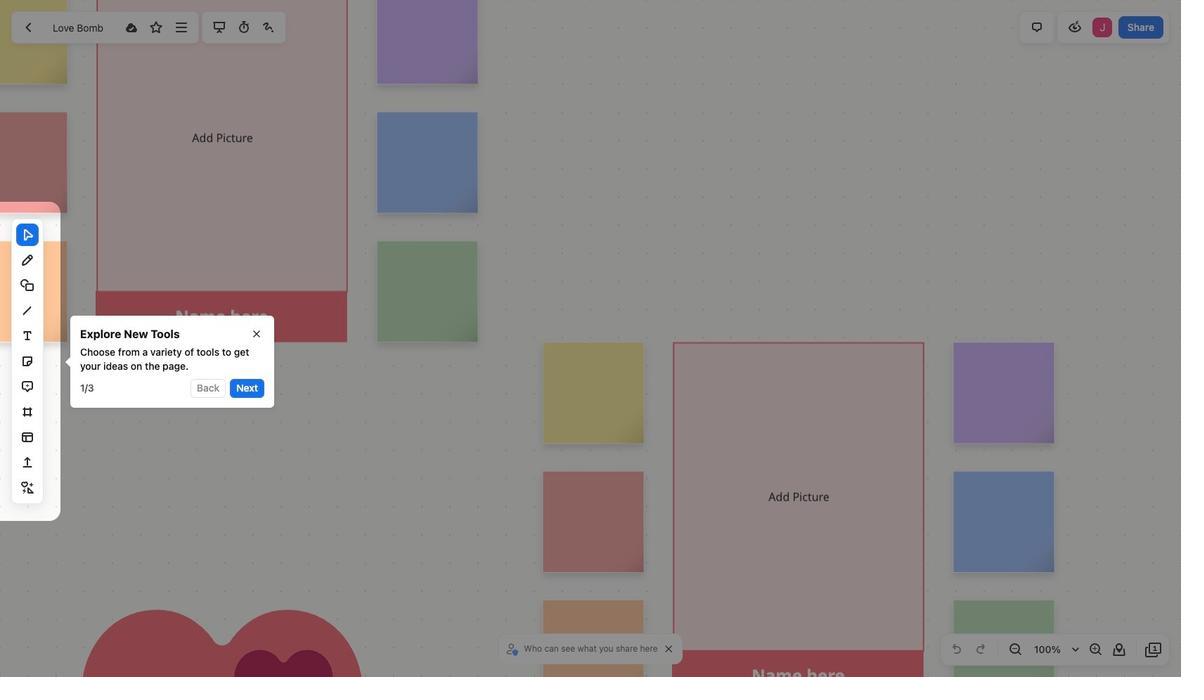 Task type: locate. For each thing, give the bounding box(es) containing it.
list item
[[1091, 16, 1114, 39]]

presentation image
[[211, 19, 227, 36]]

explore new tools element
[[80, 326, 180, 342]]

choose from a variety of tools to get your ideas on the page. element
[[80, 345, 264, 373]]

pages image
[[1145, 641, 1162, 658]]

tooltip
[[60, 316, 274, 407]]

list
[[1091, 16, 1114, 39]]

more options image
[[173, 19, 190, 36]]

close image
[[666, 645, 673, 653]]

dashboard image
[[20, 19, 37, 36]]

timer image
[[235, 19, 252, 36]]

zoom in image
[[1087, 641, 1104, 658]]



Task type: describe. For each thing, give the bounding box(es) containing it.
zoom out image
[[1007, 641, 1024, 658]]

close image
[[253, 330, 260, 338]]

Document name text field
[[42, 16, 118, 39]]

star this whiteboard image
[[148, 19, 165, 36]]

laser image
[[260, 19, 277, 36]]

comment panel image
[[1029, 19, 1045, 36]]



Task type: vqa. For each thing, say whether or not it's contained in the screenshot.
MORE OPTIONS image
yes



